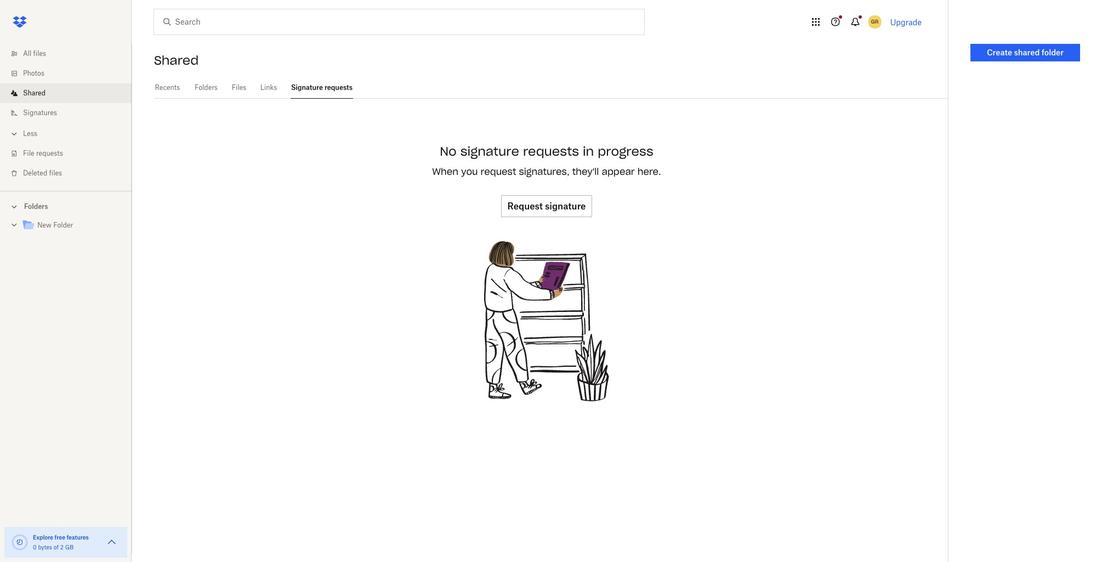 Task type: describe. For each thing, give the bounding box(es) containing it.
all files
[[23, 49, 46, 58]]

they'll
[[572, 166, 599, 177]]

recents
[[155, 83, 180, 92]]

gr button
[[866, 13, 884, 31]]

request signature button
[[501, 195, 592, 217]]

illustration of an empty shelf image
[[464, 239, 629, 403]]

shared
[[1014, 48, 1040, 57]]

1 horizontal spatial folders
[[195, 83, 218, 92]]

files link
[[231, 77, 247, 97]]

Search in folder "Dropbox" text field
[[175, 16, 622, 28]]

upgrade
[[890, 17, 922, 27]]

no
[[440, 143, 457, 159]]

of
[[54, 544, 59, 551]]

in
[[583, 143, 594, 159]]

gb
[[65, 544, 74, 551]]

explore free features 0 bytes of 2 gb
[[33, 534, 89, 551]]

no signature requests in progress
[[440, 143, 654, 159]]

explore
[[33, 534, 53, 541]]

folder
[[1042, 48, 1064, 57]]

links link
[[260, 77, 277, 97]]

deleted files link
[[9, 163, 132, 183]]

list containing all files
[[0, 37, 132, 191]]

new
[[37, 221, 52, 229]]

request
[[481, 166, 516, 177]]

signature for request
[[545, 200, 586, 211]]

signatures
[[23, 109, 57, 117]]

all
[[23, 49, 31, 58]]

file requests
[[23, 149, 63, 157]]

files for deleted files
[[49, 169, 62, 177]]

signatures,
[[519, 166, 570, 177]]

files for all files
[[33, 49, 46, 58]]

deleted
[[23, 169, 47, 177]]

upgrade link
[[890, 17, 922, 27]]

links
[[260, 83, 277, 92]]

folders inside "button"
[[24, 202, 48, 211]]

recents link
[[154, 77, 181, 97]]

create
[[987, 48, 1012, 57]]

signature requests link
[[291, 77, 353, 97]]

folder
[[53, 221, 73, 229]]

2
[[60, 544, 64, 551]]

signature
[[291, 83, 323, 92]]

dropbox image
[[9, 11, 31, 33]]

new folder
[[37, 221, 73, 229]]

folders button
[[0, 198, 132, 214]]



Task type: vqa. For each thing, say whether or not it's contained in the screenshot.
signature in the BUTTON
yes



Task type: locate. For each thing, give the bounding box(es) containing it.
0 horizontal spatial requests
[[36, 149, 63, 157]]

requests right signature
[[325, 83, 353, 92]]

you
[[461, 166, 478, 177]]

all files link
[[9, 44, 132, 64]]

file requests link
[[9, 144, 132, 163]]

folders
[[195, 83, 218, 92], [24, 202, 48, 211]]

requests up when you request signatures, they'll appear here.
[[523, 143, 579, 159]]

files right all
[[33, 49, 46, 58]]

quota usage element
[[11, 534, 29, 551]]

0 vertical spatial shared
[[154, 53, 199, 68]]

shared
[[154, 53, 199, 68], [23, 89, 46, 97]]

1 vertical spatial shared
[[23, 89, 46, 97]]

shared link
[[9, 83, 132, 103]]

shared inside "list item"
[[23, 89, 46, 97]]

0 horizontal spatial files
[[33, 49, 46, 58]]

request signature
[[508, 200, 586, 211]]

0 horizontal spatial signature
[[460, 143, 519, 159]]

requests
[[325, 83, 353, 92], [523, 143, 579, 159], [36, 149, 63, 157]]

files right deleted
[[49, 169, 62, 177]]

folders left files
[[195, 83, 218, 92]]

here.
[[638, 166, 661, 177]]

create shared folder button
[[971, 44, 1080, 61]]

requests for file requests
[[36, 149, 63, 157]]

signatures link
[[9, 103, 132, 123]]

less
[[23, 129, 37, 138]]

files
[[232, 83, 246, 92]]

signature inside button
[[545, 200, 586, 211]]

bytes
[[38, 544, 52, 551]]

1 vertical spatial files
[[49, 169, 62, 177]]

photos link
[[9, 64, 132, 83]]

files
[[33, 49, 46, 58], [49, 169, 62, 177]]

shared list item
[[0, 83, 132, 103]]

folders link
[[194, 77, 218, 97]]

0 vertical spatial signature
[[460, 143, 519, 159]]

0 vertical spatial files
[[33, 49, 46, 58]]

0
[[33, 544, 37, 551]]

shared down photos
[[23, 89, 46, 97]]

folders up "new"
[[24, 202, 48, 211]]

when you request signatures, they'll appear here.
[[432, 166, 661, 177]]

when
[[432, 166, 458, 177]]

create shared folder
[[987, 48, 1064, 57]]

2 horizontal spatial requests
[[523, 143, 579, 159]]

1 horizontal spatial signature
[[545, 200, 586, 211]]

tab list containing recents
[[154, 77, 948, 99]]

shared up recents link at the left of page
[[154, 53, 199, 68]]

1 vertical spatial folders
[[24, 202, 48, 211]]

requests inside 'link'
[[325, 83, 353, 92]]

1 horizontal spatial requests
[[325, 83, 353, 92]]

0 horizontal spatial shared
[[23, 89, 46, 97]]

photos
[[23, 69, 44, 77]]

deleted files
[[23, 169, 62, 177]]

requests right file
[[36, 149, 63, 157]]

signature down when you request signatures, they'll appear here.
[[545, 200, 586, 211]]

less image
[[9, 128, 20, 139]]

gr
[[871, 18, 879, 25]]

0 vertical spatial folders
[[195, 83, 218, 92]]

1 horizontal spatial files
[[49, 169, 62, 177]]

features
[[67, 534, 89, 541]]

appear
[[602, 166, 635, 177]]

list
[[0, 37, 132, 191]]

1 horizontal spatial shared
[[154, 53, 199, 68]]

request
[[508, 200, 543, 211]]

signature up request
[[460, 143, 519, 159]]

1 vertical spatial signature
[[545, 200, 586, 211]]

0 horizontal spatial folders
[[24, 202, 48, 211]]

signature requests
[[291, 83, 353, 92]]

free
[[55, 534, 65, 541]]

requests for signature requests
[[325, 83, 353, 92]]

tab list
[[154, 77, 948, 99]]

progress
[[598, 143, 654, 159]]

new folder link
[[22, 218, 123, 233]]

signature for no
[[460, 143, 519, 159]]

signature
[[460, 143, 519, 159], [545, 200, 586, 211]]

file
[[23, 149, 34, 157]]



